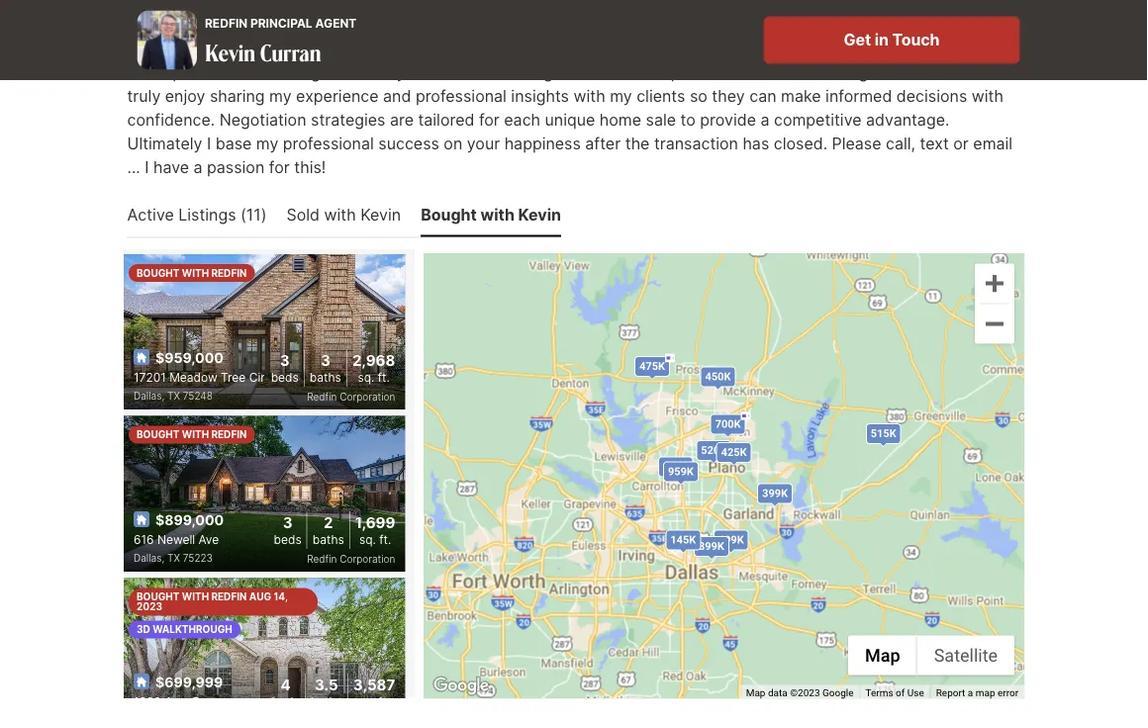 Task type: vqa. For each thing, say whether or not it's contained in the screenshot.
515K
yes



Task type: locate. For each thing, give the bounding box(es) containing it.
0 vertical spatial redfin
[[211, 267, 246, 279]]

eclectic
[[459, 63, 517, 82]]

2 vertical spatial with
[[182, 591, 209, 603]]

a right have
[[194, 158, 203, 177]]

699k
[[719, 534, 744, 547]]

0 vertical spatial selling
[[713, 15, 761, 34]]

2 vertical spatial redfin
[[211, 591, 246, 603]]

i down area.
[[1010, 63, 1014, 82]]

(11)
[[241, 205, 267, 225]]

1 horizontal spatial in
[[601, 39, 614, 58]]

0 vertical spatial professional
[[416, 86, 507, 106]]

2 dallas from the left
[[933, 39, 978, 58]]

or
[[954, 134, 969, 153]]

2 with from the top
[[182, 429, 209, 441]]

0 vertical spatial bought
[[136, 267, 179, 279]]

tailored
[[418, 110, 475, 129]]

confidence.
[[127, 110, 215, 129]]

as
[[829, 15, 846, 34], [196, 39, 213, 58]]

map inside the map popup button
[[866, 645, 901, 666]]

kevin
[[205, 37, 255, 67], [361, 205, 401, 225], [518, 205, 561, 225]]

0 vertical spatial with
[[182, 267, 209, 279]]

3 with from the top
[[182, 591, 209, 603]]

map for map data ©2023 google
[[746, 687, 766, 699]]

kevin for bought with kevin
[[518, 205, 561, 225]]

with for photo of 17201 meadow tree cir, dallas, tx 75248
[[182, 267, 209, 279]]

for left this!
[[269, 158, 290, 177]]

professional up tailored
[[416, 86, 507, 106]]

bought with redfin for photo of 616 newell ave, dallas, tx 75223
[[136, 429, 246, 441]]

515k
[[871, 427, 897, 440]]

1 vertical spatial redfin
[[211, 429, 246, 441]]

happiness
[[505, 134, 581, 153]]

redfin principal agent kevin curran
[[205, 16, 357, 67]]

2 horizontal spatial the
[[904, 39, 929, 58]]

2 vertical spatial the
[[625, 134, 650, 153]]

0 vertical spatial map
[[866, 645, 901, 666]]

bought with kevin
[[421, 205, 561, 225]]

0 horizontal spatial make
[[631, 15, 671, 34]]

1 vertical spatial to
[[681, 110, 696, 129]]

0 horizontal spatial dallas
[[399, 39, 444, 58]]

bought inside bought with redfin aug 14, 2023
[[136, 591, 179, 603]]

local
[[902, 63, 937, 82]]

selling up homes
[[713, 15, 761, 34]]

terms of use
[[866, 687, 925, 699]]

0 horizontal spatial in
[[215, 63, 228, 82]]

1 vertical spatial as
[[196, 39, 213, 58]]

touch
[[893, 30, 940, 50]]

2 bought from the top
[[136, 429, 179, 441]]

active listings (11)
[[127, 205, 267, 225]]

aug
[[249, 591, 271, 603]]

closed.
[[774, 134, 828, 153]]

bought for photo of 17201 meadow tree cir, dallas, tx 75248
[[136, 267, 179, 279]]

provide up so
[[671, 63, 727, 82]]

google image
[[429, 674, 494, 699]]

photo of 1200 amy dr, allen, tx 75013 image
[[123, 578, 405, 723], [405, 578, 686, 723]]

0 horizontal spatial professional
[[283, 134, 374, 153]]

1 horizontal spatial map
[[866, 645, 901, 666]]

1 horizontal spatial your
[[675, 15, 708, 34]]

as up throughout
[[829, 15, 846, 34]]

with
[[182, 267, 209, 279], [182, 429, 209, 441], [182, 591, 209, 603]]

provide
[[671, 63, 727, 82], [700, 110, 757, 129]]

©2023
[[790, 687, 820, 699]]

principal
[[250, 16, 313, 30]]

map up the terms on the bottom right of page
[[866, 645, 901, 666]]

1 vertical spatial map
[[746, 687, 766, 699]]

make up competitive
[[781, 86, 822, 106]]

my
[[467, 15, 489, 34], [269, 86, 292, 106], [610, 86, 632, 106], [256, 134, 279, 153]]

1 vertical spatial your
[[467, 134, 500, 153]]

map
[[976, 687, 996, 699]]

2 photo of 1200 amy dr, allen, tx 75013 image from the left
[[405, 578, 686, 723]]

700k
[[716, 418, 741, 430]]

kevin down redfin
[[205, 37, 255, 67]]

with for photo of 616 newell ave, dallas, tx 75223
[[182, 429, 209, 441]]

2 redfin from the top
[[211, 429, 246, 441]]

bought
[[136, 267, 179, 279], [136, 429, 179, 441], [136, 591, 179, 603]]

map left data
[[746, 687, 766, 699]]

dallas
[[399, 39, 444, 58], [933, 39, 978, 58]]

2 horizontal spatial kevin
[[518, 205, 561, 225]]

sale
[[646, 110, 676, 129]]

i left base
[[207, 134, 211, 153]]

kevin down "happiness"
[[518, 205, 561, 225]]

1 vertical spatial bought with redfin
[[136, 429, 246, 441]]

2 vertical spatial bought
[[136, 591, 179, 603]]

my up the resident
[[467, 15, 489, 34]]

as down the 20
[[196, 39, 213, 58]]

0 vertical spatial bought with redfin
[[136, 267, 246, 279]]

1 with from the top
[[182, 267, 209, 279]]

years
[[227, 15, 268, 34]]

time
[[362, 39, 394, 58]]

3d
[[136, 624, 150, 636]]

for left each
[[479, 110, 500, 129]]

real
[[292, 15, 319, 34]]

1 vertical spatial for
[[269, 158, 290, 177]]

the up 'experience' at the top of page
[[325, 63, 350, 82]]

after
[[586, 134, 621, 153]]

map
[[866, 645, 901, 666], [746, 687, 766, 699]]

1 vertical spatial professional
[[283, 134, 374, 153]]

1 horizontal spatial for
[[479, 110, 500, 129]]

provide down they
[[700, 110, 757, 129]]

0 vertical spatial make
[[631, 15, 671, 34]]

959k
[[669, 466, 694, 478]]

in down is
[[601, 39, 614, 58]]

1 horizontal spatial dallas
[[933, 39, 978, 58]]

0 vertical spatial as
[[829, 15, 846, 34]]

3 redfin from the top
[[211, 591, 246, 603]]

in
[[875, 30, 889, 50], [601, 39, 614, 58], [215, 63, 228, 82]]

kevin for sold with kevin
[[361, 205, 401, 225]]

0 horizontal spatial selling
[[618, 39, 666, 58]]

sharing
[[210, 86, 265, 106]]

to
[[611, 15, 626, 34], [681, 110, 696, 129]]

450k
[[706, 370, 731, 383]]

bought with redfin for photo of 17201 meadow tree cir, dallas, tx 75248
[[136, 267, 246, 279]]

1 bought with redfin from the top
[[136, 267, 246, 279]]

2 bought with redfin from the top
[[136, 429, 246, 441]]

your up homes
[[675, 15, 708, 34]]

kevin inside redfin principal agent kevin curran
[[205, 37, 255, 67]]

i
[[514, 39, 518, 58], [127, 63, 131, 82], [1010, 63, 1014, 82], [207, 134, 211, 153], [145, 158, 149, 177]]

in up the sharing
[[215, 63, 228, 82]]

of left "real"
[[272, 15, 287, 34]]

1 redfin from the top
[[211, 267, 246, 279]]

0 horizontal spatial map
[[746, 687, 766, 699]]

map button
[[849, 636, 918, 676]]

has
[[743, 134, 770, 153]]

can
[[750, 86, 777, 106]]

terms of use link
[[866, 687, 925, 699]]

in right get
[[875, 30, 889, 50]]

3 bought from the top
[[136, 591, 179, 603]]

email
[[974, 134, 1013, 153]]

0 horizontal spatial for
[[269, 158, 290, 177]]

bought with redfin
[[136, 267, 246, 279], [136, 429, 246, 441]]

425k
[[722, 446, 747, 459]]

get
[[844, 30, 872, 50]]

text
[[921, 134, 950, 153]]

to right is
[[611, 15, 626, 34]]

my down researching
[[269, 86, 292, 106]]

0 horizontal spatial kevin
[[205, 37, 255, 67]]

make right is
[[631, 15, 671, 34]]

to up the transaction
[[681, 110, 696, 129]]

map region
[[354, 164, 1115, 723]]

1 bought from the top
[[136, 267, 179, 279]]

the down home
[[625, 134, 650, 153]]

with down neighborhoods
[[574, 86, 606, 106]]

selling up "clients"
[[618, 39, 666, 58]]

i down ultimate
[[514, 39, 518, 58]]

899k
[[699, 541, 725, 553]]

and up "clients"
[[639, 63, 667, 82]]

experience,
[[375, 15, 463, 34]]

0 horizontal spatial the
[[325, 63, 350, 82]]

the up local
[[904, 39, 929, 58]]

dallas up markets.
[[933, 39, 978, 58]]

please
[[832, 134, 882, 153]]

professional up this!
[[283, 134, 374, 153]]

with down markets.
[[972, 86, 1004, 106]]

0 horizontal spatial to
[[611, 15, 626, 34]]

decisions
[[897, 86, 968, 106]]

...
[[127, 158, 140, 177]]

markets.
[[941, 63, 1006, 82]]

0 vertical spatial the
[[904, 39, 929, 58]]

professional
[[416, 86, 507, 106], [283, 134, 374, 153]]

in inside button
[[875, 30, 889, 50]]

error
[[998, 687, 1019, 699]]

for
[[479, 110, 500, 129], [269, 158, 290, 177]]

kevin left "bought"
[[361, 205, 401, 225]]

menu bar
[[849, 636, 1015, 676]]

1 horizontal spatial the
[[625, 134, 650, 153]]

1 vertical spatial with
[[182, 429, 209, 441]]

1 vertical spatial bought
[[136, 429, 179, 441]]

selling
[[713, 15, 761, 34], [618, 39, 666, 58]]

2023
[[136, 601, 162, 613]]

2 horizontal spatial in
[[875, 30, 889, 50]]

dallas down experience, on the top left
[[399, 39, 444, 58]]

a right as
[[312, 39, 321, 58]]

competitive
[[774, 110, 862, 129]]

sold
[[287, 205, 320, 225]]

1 horizontal spatial make
[[781, 86, 822, 106]]

your
[[675, 15, 708, 34], [467, 134, 500, 153]]

ultimate
[[494, 15, 554, 34]]

on
[[444, 134, 463, 153]]

is
[[595, 15, 607, 34]]

listings
[[179, 205, 236, 225]]

0 horizontal spatial your
[[467, 134, 500, 153]]

1 horizontal spatial selling
[[713, 15, 761, 34]]

1 horizontal spatial kevin
[[361, 205, 401, 225]]

have
[[153, 158, 189, 177]]

with right "bought"
[[481, 205, 515, 225]]

your right on
[[467, 134, 500, 153]]



Task type: describe. For each thing, give the bounding box(es) containing it.
redfin for photo of 616 newell ave, dallas, tx 75223
[[211, 429, 246, 441]]

bought
[[421, 205, 477, 225]]

condos
[[757, 39, 812, 58]]

my down negotiation
[[256, 134, 279, 153]]

and up intimate
[[725, 39, 753, 58]]

sold with kevin
[[287, 205, 401, 225]]

satellite button
[[918, 636, 1015, 676]]

1 photo of 1200 amy dr, allen, tx 75013 image from the left
[[123, 578, 405, 723]]

kevin curran, redfin principal agent image
[[137, 10, 197, 70]]

bought with redfin aug 14, 2023
[[136, 591, 288, 613]]

1 vertical spatial the
[[325, 63, 350, 82]]

report a map error
[[937, 687, 1019, 699]]

terms
[[866, 687, 894, 699]]

seamless
[[851, 15, 920, 34]]

of left local
[[883, 63, 898, 82]]

walkthrough
[[152, 624, 232, 636]]

active
[[127, 205, 174, 225]]

are
[[390, 110, 414, 129]]

this!
[[294, 158, 326, 177]]

with right sold
[[324, 205, 356, 225]]

possible.
[[217, 39, 284, 58]]

520k
[[702, 444, 727, 457]]

they
[[712, 86, 745, 106]]

399k
[[763, 488, 788, 500]]

estate
[[324, 15, 371, 34]]

14,
[[273, 591, 288, 603]]

enjoy
[[165, 86, 205, 106]]

of left our
[[410, 63, 425, 82]]

data
[[768, 687, 788, 699]]

report a map error link
[[937, 687, 1019, 699]]

ultimately
[[127, 134, 202, 153]]

of left use
[[896, 687, 905, 699]]

20
[[203, 15, 223, 34]]

menu bar containing map
[[849, 636, 1015, 676]]

process
[[765, 15, 824, 34]]

goal
[[558, 15, 590, 34]]

photo of 616 newell ave, dallas, tx 75223 image
[[123, 416, 405, 572]]

clients
[[637, 86, 686, 106]]

my up home
[[610, 86, 632, 106]]

get in touch
[[844, 30, 940, 50]]

as
[[288, 39, 307, 58]]

satellite
[[935, 645, 998, 666]]

home
[[600, 110, 642, 129]]

3d walkthrough
[[136, 624, 232, 636]]

over
[[166, 15, 199, 34]]

585k
[[663, 461, 689, 473]]

475k
[[640, 360, 666, 372]]

take
[[136, 63, 168, 82]]

get in touch button
[[764, 16, 1020, 64]]

advantage.
[[867, 110, 950, 129]]

area.
[[983, 39, 1020, 58]]

curran
[[260, 37, 321, 67]]

0 vertical spatial for
[[479, 110, 500, 129]]

experience
[[296, 86, 379, 106]]

with inside bought with redfin aug 14, 2023
[[182, 591, 209, 603]]

intimate
[[732, 63, 792, 82]]

a down can at top
[[761, 110, 770, 129]]

a left map
[[968, 687, 974, 699]]

1 vertical spatial make
[[781, 86, 822, 106]]

0 vertical spatial your
[[675, 15, 708, 34]]

transaction
[[654, 134, 739, 153]]

agent
[[315, 16, 357, 30]]

report
[[937, 687, 966, 699]]

bought for photo of 616 newell ave, dallas, tx 75223
[[136, 429, 179, 441]]

base
[[216, 134, 252, 153]]

throughout
[[817, 39, 900, 58]]

i left take
[[127, 63, 131, 82]]

i right the ...
[[145, 158, 149, 177]]

researching
[[233, 63, 321, 82]]

our
[[430, 63, 454, 82]]

history
[[354, 63, 406, 82]]

and up are
[[383, 86, 411, 106]]

redfin
[[205, 16, 248, 30]]

1 horizontal spatial as
[[829, 15, 846, 34]]

specialize
[[522, 39, 596, 58]]

pleasant
[[127, 39, 191, 58]]

1 horizontal spatial professional
[[416, 86, 507, 106]]

with over 20 years of real estate experience, my ultimate goal is to make your selling process as seamless and pleasant as possible.  as a long time dallas resident i specialize in selling homes and condos throughout the dallas area. i take pride in researching the history of our eclectic neighborhoods and provide intimate knowledge of local markets. i truly enjoy sharing my experience and professional insights with my clients so they can make informed decisions with confidence. negotiation strategies are tailored for each unique home sale to provide a competitive advantage. ultimately i base my professional success on your happiness after the transaction has closed. please call, text or email ... i have a passion for this!
[[127, 15, 1020, 177]]

and up local
[[925, 15, 953, 34]]

redfin inside bought with redfin aug 14, 2023
[[211, 591, 246, 603]]

pride
[[173, 63, 211, 82]]

1 vertical spatial selling
[[618, 39, 666, 58]]

strategies
[[311, 110, 386, 129]]

0 horizontal spatial as
[[196, 39, 213, 58]]

1 dallas from the left
[[399, 39, 444, 58]]

informed
[[826, 86, 893, 106]]

map for map
[[866, 645, 901, 666]]

long
[[325, 39, 357, 58]]

145k
[[671, 534, 697, 546]]

0 vertical spatial provide
[[671, 63, 727, 82]]

use
[[908, 687, 925, 699]]

unique
[[545, 110, 596, 129]]

map data ©2023 google
[[746, 687, 854, 699]]

redfin for photo of 17201 meadow tree cir, dallas, tx 75248
[[211, 267, 246, 279]]

photo of 17201 meadow tree cir, dallas, tx 75248 image
[[123, 254, 405, 410]]

truly
[[127, 86, 161, 106]]

each
[[504, 110, 541, 129]]

0 vertical spatial to
[[611, 15, 626, 34]]

insights
[[511, 86, 569, 106]]

neighborhoods
[[521, 63, 634, 82]]

1 vertical spatial provide
[[700, 110, 757, 129]]

so
[[690, 86, 708, 106]]

with
[[127, 15, 161, 34]]

1 horizontal spatial to
[[681, 110, 696, 129]]

call,
[[886, 134, 916, 153]]



